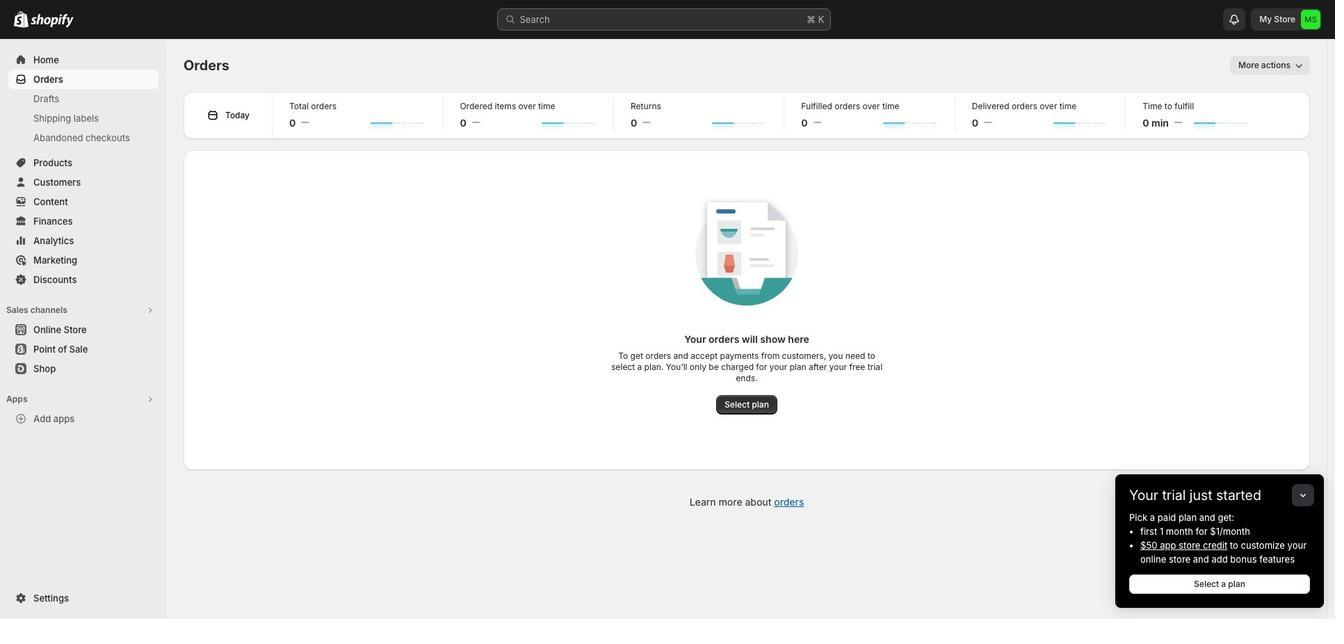 Task type: locate. For each thing, give the bounding box(es) containing it.
my store image
[[1302, 10, 1321, 29]]

shopify image
[[14, 11, 29, 28], [31, 14, 74, 28]]

0 horizontal spatial shopify image
[[14, 11, 29, 28]]



Task type: describe. For each thing, give the bounding box(es) containing it.
1 horizontal spatial shopify image
[[31, 14, 74, 28]]



Task type: vqa. For each thing, say whether or not it's contained in the screenshot.
My Store image
yes



